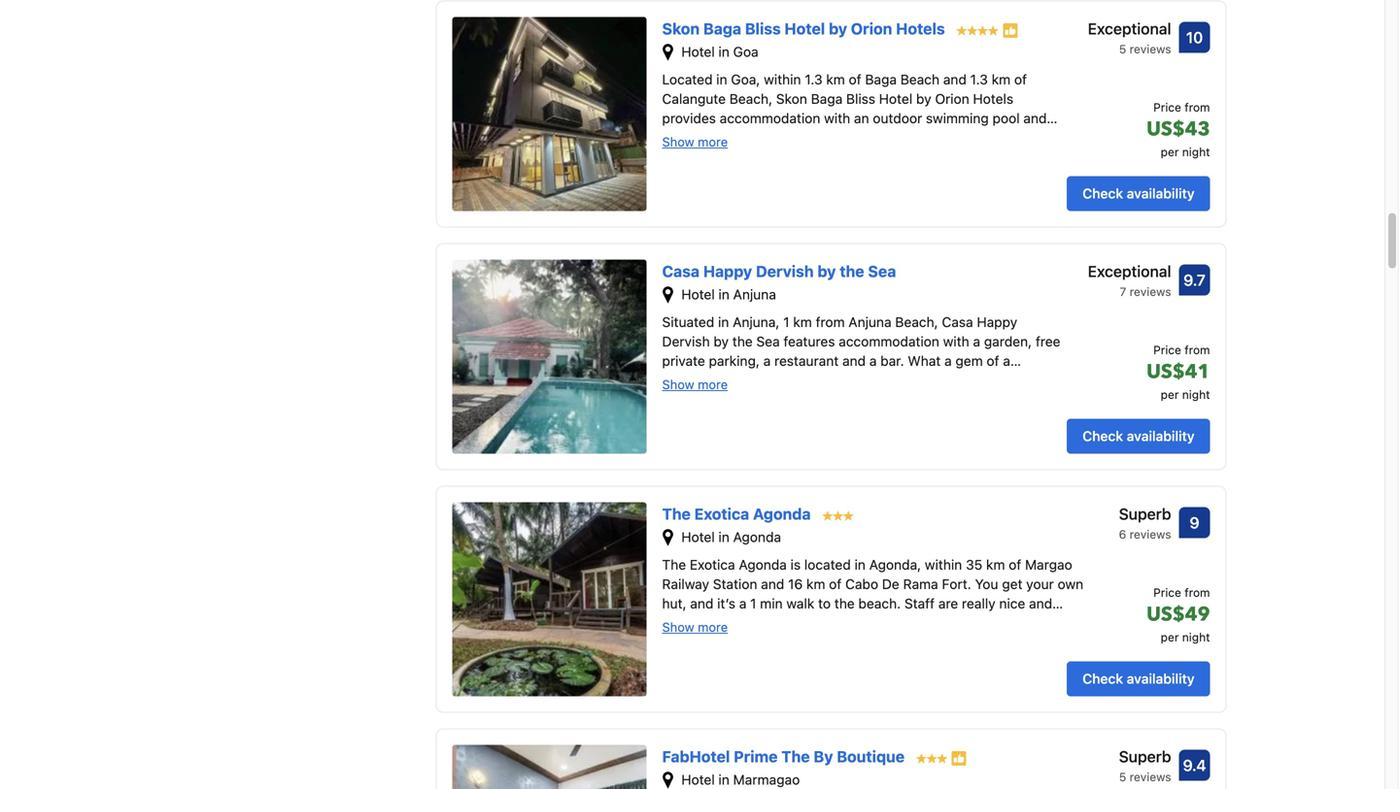 Task type: describe. For each thing, give the bounding box(es) containing it.
fabhotel
[[662, 748, 730, 767]]

orion inside the located in goa, within 1.3 km of baga beach and 1.3 km of calangute beach, skon baga bliss hotel by orion hotels provides accommodation with an outdoor swimming pool and free wifi throughout the...
[[935, 91, 969, 107]]

of up get
[[1009, 557, 1021, 573]]

miss
[[784, 615, 812, 631]]

hotel for the exotica agonda is located in agonda, within 35 km of margao railway station and 16 km of cabo de rama fort.
[[681, 530, 715, 546]]

anjuna,
[[733, 314, 780, 330]]

cabo
[[845, 577, 878, 593]]

beach
[[900, 71, 940, 87]]

is
[[790, 557, 801, 573]]

scored 10 element
[[1179, 22, 1210, 53]]

in for goa,
[[716, 71, 727, 87]]

in for agonda
[[718, 530, 729, 546]]

show for us$49
[[662, 620, 694, 635]]

the exotica agonda is located in agonda, within 35 km of margao railway station and 16 km of cabo de rama fort.
[[662, 557, 1072, 593]]

in for goa
[[718, 44, 729, 60]]

price for us$41
[[1153, 344, 1181, 357]]

superb 6 reviews
[[1119, 505, 1171, 542]]

2 horizontal spatial baga
[[865, 71, 897, 87]]

walk
[[786, 596, 814, 612]]

3 stars image
[[822, 511, 853, 521]]

hotel in agonda
[[681, 530, 781, 546]]

min
[[760, 596, 783, 612]]

with inside situated in anjuna, 1 km from anjuna beach, casa happy dervish by the sea features accommodation with a garden, free private parking, a restaurant and a bar. show more
[[943, 334, 969, 350]]

located in goa, within 1.3 km of baga beach and 1.3 km of calangute beach, skon baga bliss hotel by orion hotels provides accommodation with an outdoor swimming pool and free wifi throughout the...
[[662, 71, 1047, 146]]

4 stars image
[[956, 26, 998, 35]]

more for us$43
[[698, 135, 728, 149]]

within inside the located in goa, within 1.3 km of baga beach and 1.3 km of calangute beach, skon baga bliss hotel by orion hotels provides accommodation with an outdoor swimming pool and free wifi throughout the...
[[764, 71, 801, 87]]

you get your own hut, and it's a 1 min walk to the beach. staff are really nice and helpful, we already miss agonda!
[[662, 577, 1083, 631]]

hotel for situated in anjuna, 1 km from anjuna beach, casa happy dervish by the sea features accommodation with a garden, free private parking, a restaurant and a bar.
[[681, 287, 715, 303]]

fort.
[[942, 577, 971, 593]]

with inside the located in goa, within 1.3 km of baga beach and 1.3 km of calangute beach, skon baga bliss hotel by orion hotels provides accommodation with an outdoor swimming pool and free wifi throughout the...
[[824, 110, 850, 126]]

bar.
[[880, 353, 904, 369]]

6
[[1119, 528, 1126, 542]]

price from us$43 per night
[[1147, 101, 1210, 159]]

station
[[713, 577, 757, 593]]

exceptional for us$41
[[1088, 262, 1171, 281]]

the for the exotica agonda
[[662, 505, 691, 524]]

hotel for 9.4
[[681, 773, 715, 789]]

exotica for the exotica agonda is located in agonda, within 35 km of margao railway station and 16 km of cabo de rama fort.
[[690, 557, 735, 573]]

free inside situated in anjuna, 1 km from anjuna beach, casa happy dervish by the sea features accommodation with a garden, free private parking, a restaurant and a bar. show more
[[1036, 334, 1060, 350]]

an
[[854, 110, 869, 126]]

by
[[814, 748, 833, 767]]

situated in anjuna, 1 km from anjuna beach, casa happy dervish by the sea features accommodation with a garden, free private parking, a restaurant and a bar. show more
[[662, 314, 1060, 392]]

0 vertical spatial casa
[[662, 262, 700, 281]]

check for us$43
[[1083, 186, 1123, 202]]

sea inside situated in anjuna, 1 km from anjuna beach, casa happy dervish by the sea features accommodation with a garden, free private parking, a restaurant and a bar. show more
[[756, 334, 780, 350]]

a right parking,
[[763, 353, 771, 369]]

situated
[[662, 314, 714, 330]]

beach.
[[858, 596, 901, 612]]

3 stars image
[[916, 754, 947, 764]]

it's
[[717, 596, 735, 612]]

0 vertical spatial hotels
[[896, 20, 945, 38]]

check for us$49
[[1083, 671, 1123, 688]]

prime
[[734, 748, 778, 767]]

goa,
[[731, 71, 760, 87]]

reviews for us$49
[[1130, 528, 1171, 542]]

from for us$49
[[1185, 586, 1210, 600]]

and inside the exotica agonda is located in agonda, within 35 km of margao railway station and 16 km of cabo de rama fort.
[[761, 577, 784, 593]]

0 horizontal spatial bliss
[[745, 20, 781, 38]]

boutique
[[837, 748, 905, 767]]

of up an
[[849, 71, 861, 87]]

km inside situated in anjuna, 1 km from anjuna beach, casa happy dervish by the sea features accommodation with a garden, free private parking, a restaurant and a bar. show more
[[793, 314, 812, 330]]

per for us$43
[[1161, 145, 1179, 159]]

throughout
[[721, 130, 791, 146]]

the...
[[795, 130, 827, 146]]

railway
[[662, 577, 709, 593]]

the exotica agonda
[[662, 505, 815, 524]]

casa happy dervish by the sea, hotel in anjuna image
[[452, 260, 647, 454]]

and right "pool"
[[1023, 110, 1047, 126]]

in for anjuna
[[718, 287, 729, 303]]

superb for 9.4
[[1119, 748, 1171, 767]]

we
[[712, 615, 730, 631]]

in for anjuna,
[[718, 314, 729, 330]]

provides
[[662, 110, 716, 126]]

by inside the located in goa, within 1.3 km of baga beach and 1.3 km of calangute beach, skon baga bliss hotel by orion hotels provides accommodation with an outdoor swimming pool and free wifi throughout the...
[[916, 91, 931, 107]]

show more button for us$43
[[662, 134, 728, 150]]

pool
[[992, 110, 1020, 126]]

located
[[804, 557, 851, 573]]

casa happy dervish by the sea
[[662, 262, 896, 281]]

us$49
[[1147, 602, 1210, 629]]

check availability for us$49
[[1083, 671, 1195, 688]]

you
[[975, 577, 998, 593]]

of up "pool"
[[1014, 71, 1027, 87]]

agonda for the exotica agonda is located in agonda, within 35 km of margao railway station and 16 km of cabo de rama fort.
[[739, 557, 787, 573]]

night for us$49
[[1182, 631, 1210, 645]]

0 vertical spatial anjuna
[[733, 287, 776, 303]]

more for us$49
[[698, 620, 728, 635]]

price from us$41 per night
[[1147, 344, 1210, 402]]

hotel in goa
[[681, 44, 758, 60]]

skon baga bliss hotel by orion hotels, hotel in goa image
[[452, 17, 647, 211]]

0 vertical spatial orion
[[851, 20, 892, 38]]

hotel up the located in goa, within 1.3 km of baga beach and 1.3 km of calangute beach, skon baga bliss hotel by orion hotels provides accommodation with an outdoor swimming pool and free wifi throughout the...
[[784, 20, 825, 38]]

hotel inside the located in goa, within 1.3 km of baga beach and 1.3 km of calangute beach, skon baga bliss hotel by orion hotels provides accommodation with an outdoor swimming pool and free wifi throughout the...
[[879, 91, 912, 107]]

fabhotel prime the by boutique
[[662, 748, 908, 767]]

de
[[882, 577, 899, 593]]

hotel in anjuna
[[681, 287, 776, 303]]

calangute
[[662, 91, 726, 107]]

show for us$43
[[662, 135, 694, 149]]

check availability for us$43
[[1083, 186, 1195, 202]]

reviews inside superb 5 reviews
[[1130, 771, 1171, 785]]

availability for us$49
[[1127, 671, 1195, 688]]

exceptional for us$43
[[1088, 20, 1171, 38]]

1 inside situated in anjuna, 1 km from anjuna beach, casa happy dervish by the sea features accommodation with a garden, free private parking, a restaurant and a bar. show more
[[783, 314, 789, 330]]

hut,
[[662, 596, 686, 612]]

parking,
[[709, 353, 760, 369]]

accommodation inside situated in anjuna, 1 km from anjuna beach, casa happy dervish by the sea features accommodation with a garden, free private parking, a restaurant and a bar. show more
[[839, 334, 939, 350]]

5 for superb
[[1119, 771, 1126, 785]]

really
[[962, 596, 996, 612]]

already
[[734, 615, 780, 631]]

16
[[788, 577, 803, 593]]

0 horizontal spatial baga
[[703, 20, 741, 38]]

and right beach
[[943, 71, 967, 87]]

dervish inside situated in anjuna, 1 km from anjuna beach, casa happy dervish by the sea features accommodation with a garden, free private parking, a restaurant and a bar. show more
[[662, 334, 710, 350]]

5 for exceptional
[[1119, 42, 1126, 56]]

skon baga bliss hotel by orion hotels
[[662, 20, 949, 38]]

1 inside you get your own hut, and it's a 1 min walk to the beach. staff are really nice and helpful, we already miss agonda!
[[750, 596, 756, 612]]

price for us$49
[[1153, 586, 1181, 600]]

by up features
[[817, 262, 836, 281]]

exceptional 5 reviews
[[1088, 20, 1171, 56]]

get
[[1002, 577, 1023, 593]]

check for us$41
[[1083, 429, 1123, 445]]

casa inside situated in anjuna, 1 km from anjuna beach, casa happy dervish by the sea features accommodation with a garden, free private parking, a restaurant and a bar. show more
[[942, 314, 973, 330]]

agonda for hotel in agonda
[[733, 530, 781, 546]]

to
[[818, 596, 831, 612]]

9.4
[[1183, 757, 1206, 775]]

us$41
[[1147, 359, 1210, 386]]

price from us$49 per night
[[1147, 586, 1210, 645]]

the for the exotica agonda is located in agonda, within 35 km of margao railway station and 16 km of cabo de rama fort.
[[662, 557, 686, 573]]

wifi
[[691, 130, 718, 146]]

km up "pool"
[[992, 71, 1011, 87]]

scored 9 element
[[1179, 508, 1210, 539]]

2 vertical spatial the
[[781, 748, 810, 767]]

agonda,
[[869, 557, 921, 573]]



Task type: vqa. For each thing, say whether or not it's contained in the screenshot.
right 3 stars icon
yes



Task type: locate. For each thing, give the bounding box(es) containing it.
hotel in marmagao
[[681, 773, 800, 789]]

availability down the price from us$49 per night on the bottom
[[1127, 671, 1195, 688]]

from inside price from us$41 per night
[[1185, 344, 1210, 357]]

per for us$41
[[1161, 388, 1179, 402]]

reviews for us$43
[[1130, 42, 1171, 56]]

skon
[[662, 20, 700, 38], [776, 91, 807, 107]]

a inside you get your own hut, and it's a 1 min walk to the beach. staff are really nice and helpful, we already miss agonda!
[[739, 596, 746, 612]]

of down located
[[829, 577, 842, 593]]

anjuna up bar.
[[849, 314, 892, 330]]

reviews for us$41
[[1130, 285, 1171, 299]]

show inside situated in anjuna, 1 km from anjuna beach, casa happy dervish by the sea features accommodation with a garden, free private parking, a restaurant and a bar. show more
[[662, 377, 694, 392]]

agonda left is
[[739, 557, 787, 573]]

0 horizontal spatial happy
[[703, 262, 752, 281]]

0 horizontal spatial sea
[[756, 334, 780, 350]]

1 horizontal spatial beach,
[[895, 314, 938, 330]]

dervish up anjuna,
[[756, 262, 814, 281]]

price inside the price from us$49 per night
[[1153, 586, 1181, 600]]

goa
[[733, 44, 758, 60]]

baga up the...
[[811, 91, 843, 107]]

0 vertical spatial exceptional
[[1088, 20, 1171, 38]]

reviews right '6'
[[1130, 528, 1171, 542]]

agonda up is
[[753, 505, 811, 524]]

2 show more from the top
[[662, 620, 728, 635]]

1 check from the top
[[1083, 186, 1123, 202]]

1 horizontal spatial sea
[[868, 262, 896, 281]]

garden,
[[984, 334, 1032, 350]]

bliss inside the located in goa, within 1.3 km of baga beach and 1.3 km of calangute beach, skon baga bliss hotel by orion hotels provides accommodation with an outdoor swimming pool and free wifi throughout the...
[[846, 91, 875, 107]]

reviews
[[1130, 42, 1171, 56], [1130, 285, 1171, 299], [1130, 528, 1171, 542], [1130, 771, 1171, 785]]

0 vertical spatial exotica
[[694, 505, 749, 524]]

dervish
[[756, 262, 814, 281], [662, 334, 710, 350]]

1.3 down skon baga bliss hotel by orion hotels
[[805, 71, 822, 87]]

the up 'agonda!'
[[834, 596, 855, 612]]

1 horizontal spatial accommodation
[[839, 334, 939, 350]]

helpful,
[[662, 615, 709, 631]]

1 horizontal spatial free
[[1036, 334, 1060, 350]]

staff
[[904, 596, 935, 612]]

your
[[1026, 577, 1054, 593]]

from up us$49
[[1185, 586, 1210, 600]]

1 vertical spatial skon
[[776, 91, 807, 107]]

0 horizontal spatial anjuna
[[733, 287, 776, 303]]

outdoor
[[873, 110, 922, 126]]

1 horizontal spatial casa
[[942, 314, 973, 330]]

the
[[662, 505, 691, 524], [662, 557, 686, 573], [781, 748, 810, 767]]

1 vertical spatial happy
[[977, 314, 1017, 330]]

0 horizontal spatial within
[[764, 71, 801, 87]]

show more for us$49
[[662, 620, 728, 635]]

superb 5 reviews
[[1119, 748, 1171, 785]]

2 vertical spatial price
[[1153, 586, 1181, 600]]

exotica up station
[[690, 557, 735, 573]]

1 vertical spatial superb
[[1119, 748, 1171, 767]]

features
[[784, 334, 835, 350]]

9
[[1190, 514, 1199, 533]]

hotel up located
[[681, 44, 715, 60]]

2 check availability link from the top
[[1067, 419, 1210, 454]]

hotel up situated
[[681, 287, 715, 303]]

own
[[1058, 577, 1083, 593]]

in down 'fabhotel'
[[718, 773, 729, 789]]

0 horizontal spatial 1.3
[[805, 71, 822, 87]]

5 inside exceptional 5 reviews
[[1119, 42, 1126, 56]]

and
[[943, 71, 967, 87], [1023, 110, 1047, 126], [842, 353, 866, 369], [761, 577, 784, 593], [690, 596, 714, 612], [1029, 596, 1052, 612]]

night inside price from us$43 per night
[[1182, 145, 1210, 159]]

1 vertical spatial within
[[925, 557, 962, 573]]

3 more from the top
[[698, 620, 728, 635]]

0 vertical spatial night
[[1182, 145, 1210, 159]]

2 availability from the top
[[1127, 429, 1195, 445]]

2 5 from the top
[[1119, 771, 1126, 785]]

from up features
[[816, 314, 845, 330]]

exotica up hotel in agonda
[[694, 505, 749, 524]]

1 horizontal spatial within
[[925, 557, 962, 573]]

of
[[849, 71, 861, 87], [1014, 71, 1027, 87], [1009, 557, 1021, 573], [829, 577, 842, 593]]

5 left 10
[[1119, 42, 1126, 56]]

0 vertical spatial superb
[[1119, 505, 1171, 524]]

availability down price from us$43 per night
[[1127, 186, 1195, 202]]

1 5 from the top
[[1119, 42, 1126, 56]]

1 vertical spatial check
[[1083, 429, 1123, 445]]

show more
[[662, 135, 728, 149], [662, 620, 728, 635]]

hotel down the exotica agonda
[[681, 530, 715, 546]]

from inside situated in anjuna, 1 km from anjuna beach, casa happy dervish by the sea features accommodation with a garden, free private parking, a restaurant and a bar. show more
[[816, 314, 845, 330]]

a left garden,
[[973, 334, 980, 350]]

1 vertical spatial check availability link
[[1067, 419, 1210, 454]]

2 vertical spatial baga
[[811, 91, 843, 107]]

sea up situated in anjuna, 1 km from anjuna beach, casa happy dervish by the sea features accommodation with a garden, free private parking, a restaurant and a bar. show more
[[868, 262, 896, 281]]

exceptional 7 reviews
[[1088, 262, 1171, 299]]

0 vertical spatial with
[[824, 110, 850, 126]]

check availability link for us$43
[[1067, 176, 1210, 211]]

0 vertical spatial price
[[1153, 101, 1181, 114]]

1 horizontal spatial bliss
[[846, 91, 875, 107]]

2 price from the top
[[1153, 344, 1181, 357]]

price up us$43
[[1153, 101, 1181, 114]]

1 vertical spatial show more
[[662, 620, 728, 635]]

1 show more from the top
[[662, 135, 728, 149]]

5 inside superb 5 reviews
[[1119, 771, 1126, 785]]

check availability link for us$49
[[1067, 662, 1210, 697]]

check availability down price from us$43 per night
[[1083, 186, 1195, 202]]

check availability link down price from us$41 per night
[[1067, 419, 1210, 454]]

the up situated in anjuna, 1 km from anjuna beach, casa happy dervish by the sea features accommodation with a garden, free private parking, a restaurant and a bar. show more
[[840, 262, 864, 281]]

1 exceptional from the top
[[1088, 20, 1171, 38]]

0 horizontal spatial casa
[[662, 262, 700, 281]]

1 vertical spatial accommodation
[[839, 334, 939, 350]]

1 vertical spatial exotica
[[690, 557, 735, 573]]

check availability link for us$41
[[1067, 419, 1210, 454]]

0 vertical spatial check availability link
[[1067, 176, 1210, 211]]

night down us$43
[[1182, 145, 1210, 159]]

exotica for the exotica agonda
[[694, 505, 749, 524]]

orion up swimming
[[935, 91, 969, 107]]

show more button down hut,
[[662, 619, 728, 635]]

2 check availability from the top
[[1083, 429, 1195, 445]]

0 vertical spatial 1
[[783, 314, 789, 330]]

located
[[662, 71, 713, 87]]

1 vertical spatial orion
[[935, 91, 969, 107]]

3 reviews from the top
[[1130, 528, 1171, 542]]

availability for us$41
[[1127, 429, 1195, 445]]

3 show more button from the top
[[662, 619, 728, 635]]

from for us$43
[[1185, 101, 1210, 114]]

night
[[1182, 145, 1210, 159], [1182, 388, 1210, 402], [1182, 631, 1210, 645]]

1 vertical spatial anjuna
[[849, 314, 892, 330]]

from
[[1185, 101, 1210, 114], [816, 314, 845, 330], [1185, 344, 1210, 357], [1185, 586, 1210, 600]]

reviews right 7
[[1130, 285, 1171, 299]]

reviews inside superb 6 reviews
[[1130, 528, 1171, 542]]

2 vertical spatial the
[[834, 596, 855, 612]]

more down parking,
[[698, 377, 728, 392]]

1 horizontal spatial baga
[[811, 91, 843, 107]]

a right it's
[[739, 596, 746, 612]]

5 left 9.4
[[1119, 771, 1126, 785]]

1 vertical spatial price
[[1153, 344, 1181, 357]]

in left goa,
[[716, 71, 727, 87]]

private
[[662, 353, 705, 369]]

1
[[783, 314, 789, 330], [750, 596, 756, 612]]

nice
[[999, 596, 1025, 612]]

1 check availability link from the top
[[1067, 176, 1210, 211]]

0 vertical spatial more
[[698, 135, 728, 149]]

per
[[1161, 145, 1179, 159], [1161, 388, 1179, 402], [1161, 631, 1179, 645]]

0 horizontal spatial dervish
[[662, 334, 710, 350]]

show more button for us$41
[[662, 376, 728, 392]]

scored 9.4 element
[[1179, 751, 1210, 782]]

3 per from the top
[[1161, 631, 1179, 645]]

sea
[[868, 262, 896, 281], [756, 334, 780, 350]]

check availability
[[1083, 186, 1195, 202], [1083, 429, 1195, 445], [1083, 671, 1195, 688]]

2 vertical spatial show
[[662, 620, 694, 635]]

price inside price from us$43 per night
[[1153, 101, 1181, 114]]

and down the your
[[1029, 596, 1052, 612]]

1 vertical spatial per
[[1161, 388, 1179, 402]]

check availability down the price from us$49 per night on the bottom
[[1083, 671, 1195, 688]]

2 vertical spatial availability
[[1127, 671, 1195, 688]]

2 night from the top
[[1182, 388, 1210, 402]]

night for us$43
[[1182, 145, 1210, 159]]

a
[[973, 334, 980, 350], [763, 353, 771, 369], [869, 353, 877, 369], [739, 596, 746, 612]]

by inside situated in anjuna, 1 km from anjuna beach, casa happy dervish by the sea features accommodation with a garden, free private parking, a restaurant and a bar. show more
[[714, 334, 729, 350]]

2 vertical spatial check
[[1083, 671, 1123, 688]]

0 horizontal spatial 1
[[750, 596, 756, 612]]

night down us$49
[[1182, 631, 1210, 645]]

1 vertical spatial beach,
[[895, 314, 938, 330]]

a left bar.
[[869, 353, 877, 369]]

0 vertical spatial accommodation
[[720, 110, 820, 126]]

0 vertical spatial within
[[764, 71, 801, 87]]

2 show more button from the top
[[662, 376, 728, 392]]

the inside situated in anjuna, 1 km from anjuna beach, casa happy dervish by the sea features accommodation with a garden, free private parking, a restaurant and a bar. show more
[[732, 334, 753, 350]]

accommodation up throughout
[[720, 110, 820, 126]]

reviews inside exceptional 5 reviews
[[1130, 42, 1171, 56]]

0 vertical spatial free
[[662, 130, 687, 146]]

from for us$41
[[1185, 344, 1210, 357]]

per inside price from us$43 per night
[[1161, 145, 1179, 159]]

0 vertical spatial baga
[[703, 20, 741, 38]]

1 superb from the top
[[1119, 505, 1171, 524]]

with left an
[[824, 110, 850, 126]]

agonda
[[753, 505, 811, 524], [733, 530, 781, 546], [739, 557, 787, 573]]

with left garden,
[[943, 334, 969, 350]]

1 per from the top
[[1161, 145, 1179, 159]]

hotel down 'fabhotel'
[[681, 773, 715, 789]]

agonda!
[[816, 615, 868, 631]]

1 vertical spatial check availability
[[1083, 429, 1195, 445]]

check up the exceptional 7 reviews
[[1083, 186, 1123, 202]]

superb for 9
[[1119, 505, 1171, 524]]

happy
[[703, 262, 752, 281], [977, 314, 1017, 330]]

1 horizontal spatial happy
[[977, 314, 1017, 330]]

availability
[[1127, 186, 1195, 202], [1127, 429, 1195, 445], [1127, 671, 1195, 688]]

per down us$43
[[1161, 145, 1179, 159]]

km up features
[[793, 314, 812, 330]]

within up fort.
[[925, 557, 962, 573]]

agonda inside the exotica agonda is located in agonda, within 35 km of margao railway station and 16 km of cabo de rama fort.
[[739, 557, 787, 573]]

show more button down private
[[662, 376, 728, 392]]

superb left 9.4
[[1119, 748, 1171, 767]]

check
[[1083, 186, 1123, 202], [1083, 429, 1123, 445], [1083, 671, 1123, 688]]

1.3
[[805, 71, 822, 87], [970, 71, 988, 87]]

the inside you get your own hut, and it's a 1 min walk to the beach. staff are really nice and helpful, we already miss agonda!
[[834, 596, 855, 612]]

price inside price from us$41 per night
[[1153, 344, 1181, 357]]

0 vertical spatial bliss
[[745, 20, 781, 38]]

skon up the...
[[776, 91, 807, 107]]

the for anjuna
[[732, 334, 753, 350]]

within inside the exotica agonda is located in agonda, within 35 km of margao railway station and 16 km of cabo de rama fort.
[[925, 557, 962, 573]]

0 vertical spatial per
[[1161, 145, 1179, 159]]

0 vertical spatial happy
[[703, 262, 752, 281]]

0 vertical spatial sea
[[868, 262, 896, 281]]

1 price from the top
[[1153, 101, 1181, 114]]

swimming
[[926, 110, 989, 126]]

1 vertical spatial free
[[1036, 334, 1060, 350]]

are
[[938, 596, 958, 612]]

2 superb from the top
[[1119, 748, 1171, 767]]

km up you
[[986, 557, 1005, 573]]

0 vertical spatial agonda
[[753, 505, 811, 524]]

1 show from the top
[[662, 135, 694, 149]]

agonda for the exotica agonda
[[753, 505, 811, 524]]

3 show from the top
[[662, 620, 694, 635]]

from up us$43
[[1185, 101, 1210, 114]]

per down us$49
[[1161, 631, 1179, 645]]

show more for us$43
[[662, 135, 728, 149]]

in for marmagao
[[718, 773, 729, 789]]

free down provides
[[662, 130, 687, 146]]

1 vertical spatial show more button
[[662, 376, 728, 392]]

and up min
[[761, 577, 784, 593]]

2 1.3 from the left
[[970, 71, 988, 87]]

check up superb 6 reviews
[[1083, 429, 1123, 445]]

exceptional up 7
[[1088, 262, 1171, 281]]

from inside price from us$43 per night
[[1185, 101, 1210, 114]]

show more down provides
[[662, 135, 728, 149]]

0 vertical spatial 5
[[1119, 42, 1126, 56]]

accommodation inside the located in goa, within 1.3 km of baga beach and 1.3 km of calangute beach, skon baga bliss hotel by orion hotels provides accommodation with an outdoor swimming pool and free wifi throughout the...
[[720, 110, 820, 126]]

superb up '6'
[[1119, 505, 1171, 524]]

1 availability from the top
[[1127, 186, 1195, 202]]

and left bar.
[[842, 353, 866, 369]]

3 check availability link from the top
[[1067, 662, 1210, 697]]

in left goa
[[718, 44, 729, 60]]

1 vertical spatial night
[[1182, 388, 1210, 402]]

restaurant
[[774, 353, 839, 369]]

1 horizontal spatial 1.3
[[970, 71, 988, 87]]

show down hut,
[[662, 620, 694, 635]]

2 vertical spatial check availability
[[1083, 671, 1195, 688]]

in down the exotica agonda
[[718, 530, 729, 546]]

7
[[1120, 285, 1126, 299]]

1 horizontal spatial with
[[943, 334, 969, 350]]

3 check from the top
[[1083, 671, 1123, 688]]

hotels inside the located in goa, within 1.3 km of baga beach and 1.3 km of calangute beach, skon baga bliss hotel by orion hotels provides accommodation with an outdoor swimming pool and free wifi throughout the...
[[973, 91, 1013, 107]]

1 horizontal spatial dervish
[[756, 262, 814, 281]]

reviews inside the exceptional 7 reviews
[[1130, 285, 1171, 299]]

1 check availability from the top
[[1083, 186, 1195, 202]]

the up hotel in agonda
[[662, 505, 691, 524]]

orion
[[851, 20, 892, 38], [935, 91, 969, 107]]

2 reviews from the top
[[1130, 285, 1171, 299]]

hotel
[[784, 20, 825, 38], [681, 44, 715, 60], [879, 91, 912, 107], [681, 287, 715, 303], [681, 530, 715, 546], [681, 773, 715, 789]]

per for us$49
[[1161, 631, 1179, 645]]

exotica
[[694, 505, 749, 524], [690, 557, 735, 573]]

in inside situated in anjuna, 1 km from anjuna beach, casa happy dervish by the sea features accommodation with a garden, free private parking, a restaurant and a bar. show more
[[718, 314, 729, 330]]

the up parking,
[[732, 334, 753, 350]]

1 left min
[[750, 596, 756, 612]]

4 reviews from the top
[[1130, 771, 1171, 785]]

exceptional left 10
[[1088, 20, 1171, 38]]

night for us$41
[[1182, 388, 1210, 402]]

2 vertical spatial more
[[698, 620, 728, 635]]

show down provides
[[662, 135, 694, 149]]

sea down anjuna,
[[756, 334, 780, 350]]

us$43
[[1147, 116, 1210, 143]]

1 horizontal spatial skon
[[776, 91, 807, 107]]

price up us$41
[[1153, 344, 1181, 357]]

1 more from the top
[[698, 135, 728, 149]]

3 price from the top
[[1153, 586, 1181, 600]]

check up superb 5 reviews
[[1083, 671, 1123, 688]]

per down us$41
[[1161, 388, 1179, 402]]

1 vertical spatial more
[[698, 377, 728, 392]]

price up us$49
[[1153, 586, 1181, 600]]

0 vertical spatial check availability
[[1083, 186, 1195, 202]]

price for us$43
[[1153, 101, 1181, 114]]

1 show more button from the top
[[662, 134, 728, 150]]

and left it's
[[690, 596, 714, 612]]

1 horizontal spatial 1
[[783, 314, 789, 330]]

from up us$41
[[1185, 344, 1210, 357]]

availability for us$43
[[1127, 186, 1195, 202]]

1 1.3 from the left
[[805, 71, 822, 87]]

km right the 16
[[806, 577, 825, 593]]

from inside the price from us$49 per night
[[1185, 586, 1210, 600]]

the exotica agonda, hotel in agonda image
[[452, 503, 647, 697]]

1 horizontal spatial anjuna
[[849, 314, 892, 330]]

1 vertical spatial 5
[[1119, 771, 1126, 785]]

2 exceptional from the top
[[1088, 262, 1171, 281]]

1 vertical spatial the
[[732, 334, 753, 350]]

hotels
[[896, 20, 945, 38], [973, 91, 1013, 107]]

beach, inside the located in goa, within 1.3 km of baga beach and 1.3 km of calangute beach, skon baga bliss hotel by orion hotels provides accommodation with an outdoor swimming pool and free wifi throughout the...
[[729, 91, 772, 107]]

1 vertical spatial 1
[[750, 596, 756, 612]]

0 horizontal spatial skon
[[662, 20, 700, 38]]

dervish down situated
[[662, 334, 710, 350]]

by down beach
[[916, 91, 931, 107]]

baga
[[703, 20, 741, 38], [865, 71, 897, 87], [811, 91, 843, 107]]

hotel up outdoor
[[879, 91, 912, 107]]

0 vertical spatial check
[[1083, 186, 1123, 202]]

marmagao
[[733, 773, 800, 789]]

check availability for us$41
[[1083, 429, 1195, 445]]

beach, down goa,
[[729, 91, 772, 107]]

hotel for located in goa, within 1.3 km of baga beach and 1.3 km of calangute beach, skon baga bliss hotel by orion hotels provides accommodation with an outdoor swimming pool and free wifi throughout the...
[[681, 44, 715, 60]]

0 vertical spatial availability
[[1127, 186, 1195, 202]]

show more down hut,
[[662, 620, 728, 635]]

2 more from the top
[[698, 377, 728, 392]]

check availability link down the price from us$49 per night on the bottom
[[1067, 662, 1210, 697]]

beach, inside situated in anjuna, 1 km from anjuna beach, casa happy dervish by the sea features accommodation with a garden, free private parking, a restaurant and a bar. show more
[[895, 314, 938, 330]]

in inside the located in goa, within 1.3 km of baga beach and 1.3 km of calangute beach, skon baga bliss hotel by orion hotels provides accommodation with an outdoor swimming pool and free wifi throughout the...
[[716, 71, 727, 87]]

exotica inside the exotica agonda is located in agonda, within 35 km of margao railway station and 16 km of cabo de rama fort.
[[690, 557, 735, 573]]

1 reviews from the top
[[1130, 42, 1171, 56]]

show more button for us$49
[[662, 619, 728, 635]]

1 night from the top
[[1182, 145, 1210, 159]]

3 night from the top
[[1182, 631, 1210, 645]]

35
[[966, 557, 982, 573]]

happy up hotel in anjuna
[[703, 262, 752, 281]]

2 vertical spatial show more button
[[662, 619, 728, 635]]

1 vertical spatial casa
[[942, 314, 973, 330]]

3 availability from the top
[[1127, 671, 1195, 688]]

10
[[1186, 28, 1203, 47]]

per inside price from us$41 per night
[[1161, 388, 1179, 402]]

1 vertical spatial the
[[662, 557, 686, 573]]

more inside situated in anjuna, 1 km from anjuna beach, casa happy dervish by the sea features accommodation with a garden, free private parking, a restaurant and a bar. show more
[[698, 377, 728, 392]]

in
[[718, 44, 729, 60], [716, 71, 727, 87], [718, 287, 729, 303], [718, 314, 729, 330], [718, 530, 729, 546], [855, 557, 866, 573], [718, 773, 729, 789]]

0 vertical spatial beach,
[[729, 91, 772, 107]]

0 horizontal spatial with
[[824, 110, 850, 126]]

2 check from the top
[[1083, 429, 1123, 445]]

3 check availability from the top
[[1083, 671, 1195, 688]]

0 vertical spatial show
[[662, 135, 694, 149]]

and inside situated in anjuna, 1 km from anjuna beach, casa happy dervish by the sea features accommodation with a garden, free private parking, a restaurant and a bar. show more
[[842, 353, 866, 369]]

1 vertical spatial baga
[[865, 71, 897, 87]]

margao
[[1025, 557, 1072, 573]]

by up parking,
[[714, 334, 729, 350]]

0 horizontal spatial free
[[662, 130, 687, 146]]

1 vertical spatial agonda
[[733, 530, 781, 546]]

baga left beach
[[865, 71, 897, 87]]

free
[[662, 130, 687, 146], [1036, 334, 1060, 350]]

2 show from the top
[[662, 377, 694, 392]]

free inside the located in goa, within 1.3 km of baga beach and 1.3 km of calangute beach, skon baga bliss hotel by orion hotels provides accommodation with an outdoor swimming pool and free wifi throughout the...
[[662, 130, 687, 146]]

rama
[[903, 577, 938, 593]]

happy up garden,
[[977, 314, 1017, 330]]

more
[[698, 135, 728, 149], [698, 377, 728, 392], [698, 620, 728, 635]]

0 vertical spatial the
[[840, 262, 864, 281]]

skon inside the located in goa, within 1.3 km of baga beach and 1.3 km of calangute beach, skon baga bliss hotel by orion hotels provides accommodation with an outdoor swimming pool and free wifi throughout the...
[[776, 91, 807, 107]]

by
[[829, 20, 847, 38], [916, 91, 931, 107], [817, 262, 836, 281], [714, 334, 729, 350]]

5
[[1119, 42, 1126, 56], [1119, 771, 1126, 785]]

the for it's
[[834, 596, 855, 612]]

casa
[[662, 262, 700, 281], [942, 314, 973, 330]]

1 vertical spatial show
[[662, 377, 694, 392]]

1 vertical spatial with
[[943, 334, 969, 350]]

km down skon baga bliss hotel by orion hotels
[[826, 71, 845, 87]]

9.7
[[1184, 271, 1206, 290]]

2 vertical spatial check availability link
[[1067, 662, 1210, 697]]

anjuna inside situated in anjuna, 1 km from anjuna beach, casa happy dervish by the sea features accommodation with a garden, free private parking, a restaurant and a bar. show more
[[849, 314, 892, 330]]

night inside the price from us$49 per night
[[1182, 631, 1210, 645]]

scored 9.7 element
[[1179, 265, 1210, 296]]

the inside the exotica agonda is located in agonda, within 35 km of margao railway station and 16 km of cabo de rama fort.
[[662, 557, 686, 573]]

2 per from the top
[[1161, 388, 1179, 402]]

the up railway
[[662, 557, 686, 573]]

happy inside situated in anjuna, 1 km from anjuna beach, casa happy dervish by the sea features accommodation with a garden, free private parking, a restaurant and a bar. show more
[[977, 314, 1017, 330]]

in up cabo
[[855, 557, 866, 573]]

1 vertical spatial exceptional
[[1088, 262, 1171, 281]]

anjuna up anjuna,
[[733, 287, 776, 303]]

1 vertical spatial hotels
[[973, 91, 1013, 107]]

1 up features
[[783, 314, 789, 330]]

night down us$41
[[1182, 388, 1210, 402]]

by up the located in goa, within 1.3 km of baga beach and 1.3 km of calangute beach, skon baga bliss hotel by orion hotels provides accommodation with an outdoor swimming pool and free wifi throughout the...
[[829, 20, 847, 38]]

more down provides
[[698, 135, 728, 149]]

in inside the exotica agonda is located in agonda, within 35 km of margao railway station and 16 km of cabo de rama fort.
[[855, 557, 866, 573]]

1 horizontal spatial orion
[[935, 91, 969, 107]]

0 vertical spatial dervish
[[756, 262, 814, 281]]

1 vertical spatial availability
[[1127, 429, 1195, 445]]

check availability link
[[1067, 176, 1210, 211], [1067, 419, 1210, 454], [1067, 662, 1210, 697]]

bliss up goa
[[745, 20, 781, 38]]

night inside price from us$41 per night
[[1182, 388, 1210, 402]]

per inside the price from us$49 per night
[[1161, 631, 1179, 645]]



